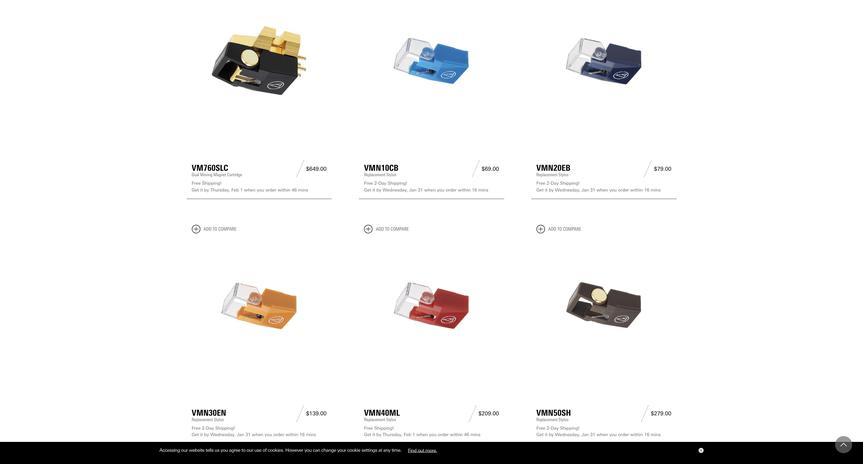 Task type: vqa. For each thing, say whether or not it's contained in the screenshot.
Cartridge
yes



Task type: describe. For each thing, give the bounding box(es) containing it.
stylus for vmn50sh
[[559, 417, 569, 422]]

mins down $79.00
[[651, 187, 661, 193]]

find out more. link
[[403, 445, 442, 455]]

stylus for vmn30en
[[214, 417, 224, 422]]

mins down $649.00
[[298, 187, 308, 193]]

free down vmn40ml replacement stylus in the left of the page
[[364, 425, 373, 431]]

find
[[408, 447, 417, 453]]

2 down the vmn50sh replacement stylus
[[547, 425, 549, 431]]

vmn20eb
[[536, 163, 570, 173]]

agree
[[229, 447, 240, 453]]

compare for vmn40ml
[[391, 226, 409, 232]]

divider line image for vmn30en
[[294, 405, 306, 422]]

shipping! down moving
[[202, 181, 221, 186]]

vmn30en image
[[192, 239, 327, 374]]

- down the vmn50sh replacement stylus
[[549, 425, 551, 431]]

get up settings
[[364, 432, 371, 437]]

2 our from the left
[[247, 447, 253, 453]]

tells
[[206, 447, 214, 453]]

arrow up image
[[841, 442, 847, 448]]

vm760slc
[[192, 163, 228, 173]]

it down the vmn20eb replacement stylus
[[545, 187, 548, 193]]

it down moving
[[200, 187, 203, 193]]

compare for vmn50sh
[[563, 226, 581, 232]]

1 horizontal spatial thursday,
[[383, 432, 402, 437]]

it down the vmn50sh replacement stylus
[[545, 432, 548, 437]]

day down the vmn50sh replacement stylus
[[551, 425, 559, 431]]

replacement for vmn40ml
[[364, 417, 385, 422]]

vmn50sh
[[536, 408, 571, 418]]

your
[[337, 447, 346, 453]]

out
[[418, 447, 424, 453]]

moving
[[200, 172, 212, 177]]

vmn10cb replacement stylus
[[364, 163, 398, 177]]

wednesday, down the vmn50sh replacement stylus
[[555, 432, 580, 437]]

stylus for vmn40ml
[[386, 417, 396, 422]]

cookies.
[[268, 447, 284, 453]]

shipping! down vmn40ml replacement stylus in the left of the page
[[374, 425, 394, 431]]

more.
[[425, 447, 437, 453]]

divider line image for vmn40ml
[[467, 405, 478, 422]]

wednesday, down the vmn20eb replacement stylus
[[555, 187, 580, 193]]

shipping! down the vmn50sh replacement stylus
[[560, 425, 580, 431]]

0 horizontal spatial feb
[[231, 187, 239, 193]]

find out more.
[[408, 447, 437, 453]]

it up 'website'
[[200, 432, 203, 437]]

any
[[383, 447, 390, 453]]

0 horizontal spatial free shipping! get it by thursday, feb 1 when you order within 46 mins
[[192, 181, 308, 193]]

by down the vmn20eb replacement stylus
[[549, 187, 554, 193]]

mins down $209.00
[[471, 432, 481, 437]]

cross image
[[699, 449, 702, 452]]

add to compare button for vmn30en
[[192, 225, 236, 234]]

vmn40ml
[[364, 408, 400, 418]]

2 down vmn10cb replacement stylus
[[374, 181, 377, 186]]

vmn40ml replacement stylus
[[364, 408, 400, 422]]

add for vmn40ml
[[376, 226, 384, 232]]

- down vmn30en replacement stylus
[[205, 425, 206, 431]]

get down the vmn50sh replacement stylus
[[536, 432, 544, 437]]

- down the vmn20eb replacement stylus
[[549, 181, 551, 186]]

shipping! down the vmn20eb replacement stylus
[[560, 181, 580, 186]]

replacement for vmn20eb
[[536, 172, 558, 177]]

free down vmn30en replacement stylus
[[192, 425, 201, 431]]

stylus for vmn20eb
[[559, 172, 569, 177]]

by down vmn10cb replacement stylus
[[376, 187, 381, 193]]

0 horizontal spatial 46
[[292, 187, 297, 193]]

shipping! down vmn30en replacement stylus
[[215, 425, 235, 431]]

it down vmn10cb replacement stylus
[[373, 187, 375, 193]]

website
[[189, 447, 204, 453]]

by up tells
[[204, 432, 209, 437]]

vm760slc image
[[192, 0, 327, 129]]

day down vmn30en replacement stylus
[[206, 425, 214, 431]]

dual
[[192, 172, 199, 177]]

0 horizontal spatial thursday,
[[210, 187, 230, 193]]

free down the vmn50sh replacement stylus
[[536, 425, 545, 431]]

1 horizontal spatial 46
[[464, 432, 469, 437]]

divider line image for vm760slc
[[294, 160, 306, 177]]

however
[[285, 447, 303, 453]]

$649.00
[[306, 166, 327, 172]]

change
[[321, 447, 336, 453]]

free down dual
[[192, 181, 201, 186]]

by down moving
[[204, 187, 209, 193]]

get up 'website'
[[192, 432, 199, 437]]

add to compare for vmn40ml
[[376, 226, 409, 232]]



Task type: locate. For each thing, give the bounding box(es) containing it.
thursday, up time.
[[383, 432, 402, 437]]

can
[[313, 447, 320, 453]]

vmn20eb image
[[536, 0, 671, 129]]

3 add from the left
[[548, 226, 556, 232]]

- down vmn10cb replacement stylus
[[377, 181, 378, 186]]

2 down the vmn20eb replacement stylus
[[547, 181, 549, 186]]

1 horizontal spatial compare
[[391, 226, 409, 232]]

1 horizontal spatial our
[[247, 447, 253, 453]]

divider line image for vmn50sh
[[639, 405, 651, 422]]

to
[[213, 226, 217, 232], [385, 226, 390, 232], [557, 226, 562, 232], [241, 447, 245, 453]]

stylus for vmn10cb
[[386, 172, 396, 177]]

0 vertical spatial 1
[[240, 187, 243, 193]]

order
[[266, 187, 276, 193], [446, 187, 457, 193], [618, 187, 629, 193], [273, 432, 284, 437], [438, 432, 449, 437], [618, 432, 629, 437]]

2 compare from the left
[[391, 226, 409, 232]]

vmn30en replacement stylus
[[192, 408, 226, 422]]

compare for vmn30en
[[218, 226, 236, 232]]

you
[[257, 187, 264, 193], [437, 187, 444, 193], [609, 187, 617, 193], [265, 432, 272, 437], [429, 432, 437, 437], [609, 432, 617, 437], [221, 447, 228, 453], [304, 447, 312, 453]]

2 horizontal spatial add to compare button
[[536, 225, 581, 234]]

1 our from the left
[[181, 447, 188, 453]]

accessing our website tells us you agree to our use of cookies. however you can change your cookie settings at any time.
[[159, 447, 403, 453]]

get down dual
[[192, 187, 199, 193]]

mins down $69.00
[[478, 187, 488, 193]]

0 vertical spatial thursday,
[[210, 187, 230, 193]]

cookie
[[347, 447, 360, 453]]

0 horizontal spatial compare
[[218, 226, 236, 232]]

$139.00
[[306, 410, 327, 417]]

$209.00
[[478, 410, 499, 417]]

add to compare button
[[192, 225, 236, 234], [364, 225, 409, 234], [536, 225, 581, 234]]

0 horizontal spatial add to compare button
[[192, 225, 236, 234]]

2 add to compare button from the left
[[364, 225, 409, 234]]

16
[[472, 187, 477, 193], [644, 187, 649, 193], [300, 432, 305, 437], [644, 432, 649, 437]]

feb up find
[[404, 432, 411, 437]]

$79.00
[[654, 166, 671, 172]]

day
[[378, 181, 386, 186], [551, 181, 559, 186], [206, 425, 214, 431], [551, 425, 559, 431]]

stylus
[[386, 172, 396, 177], [559, 172, 569, 177], [214, 417, 224, 422], [386, 417, 396, 422], [559, 417, 569, 422]]

replacement inside the vmn50sh replacement stylus
[[536, 417, 558, 422]]

add for vmn30en
[[204, 226, 212, 232]]

0 horizontal spatial 1
[[240, 187, 243, 193]]

by down the vmn50sh replacement stylus
[[549, 432, 554, 437]]

stylus inside vmn30en replacement stylus
[[214, 417, 224, 422]]

$279.00
[[651, 410, 671, 417]]

add
[[204, 226, 212, 232], [376, 226, 384, 232], [548, 226, 556, 232]]

accessing
[[159, 447, 180, 453]]

1 vertical spatial thursday,
[[383, 432, 402, 437]]

within
[[278, 187, 290, 193], [458, 187, 471, 193], [630, 187, 643, 193], [286, 432, 298, 437], [450, 432, 463, 437], [630, 432, 643, 437]]

our
[[181, 447, 188, 453], [247, 447, 253, 453]]

vmn10cb
[[364, 163, 398, 173]]

settings
[[362, 447, 377, 453]]

mins down $279.00
[[651, 432, 661, 437]]

stylus inside vmn40ml replacement stylus
[[386, 417, 396, 422]]

2 add from the left
[[376, 226, 384, 232]]

it
[[200, 187, 203, 193], [373, 187, 375, 193], [545, 187, 548, 193], [200, 432, 203, 437], [373, 432, 375, 437], [545, 432, 548, 437]]

1 vertical spatial feb
[[404, 432, 411, 437]]

stylus inside the vmn50sh replacement stylus
[[559, 417, 569, 422]]

wednesday, up us
[[210, 432, 236, 437]]

1 vertical spatial free shipping! get it by thursday, feb 1 when you order within 46 mins
[[364, 425, 481, 437]]

vmn50sh replacement stylus
[[536, 408, 571, 422]]

1 add to compare button from the left
[[192, 225, 236, 234]]

mins
[[298, 187, 308, 193], [478, 187, 488, 193], [651, 187, 661, 193], [306, 432, 316, 437], [471, 432, 481, 437], [651, 432, 661, 437]]

1 horizontal spatial add to compare button
[[364, 225, 409, 234]]

replacement for vmn10cb
[[364, 172, 385, 177]]

2 horizontal spatial add
[[548, 226, 556, 232]]

wednesday,
[[383, 187, 408, 193], [555, 187, 580, 193], [210, 432, 236, 437], [555, 432, 580, 437]]

vmn40ml image
[[364, 239, 499, 374]]

divider line image
[[294, 160, 306, 177], [470, 160, 482, 177], [642, 160, 654, 177], [294, 405, 306, 422], [467, 405, 478, 422], [639, 405, 651, 422]]

use
[[254, 447, 261, 453]]

add to compare for vmn30en
[[204, 226, 236, 232]]

feb
[[231, 187, 239, 193], [404, 432, 411, 437]]

1
[[240, 187, 243, 193], [413, 432, 415, 437]]

1 vertical spatial 1
[[413, 432, 415, 437]]

0 horizontal spatial add to compare
[[204, 226, 236, 232]]

add to compare button for vmn50sh
[[536, 225, 581, 234]]

0 horizontal spatial our
[[181, 447, 188, 453]]

0 horizontal spatial add
[[204, 226, 212, 232]]

$69.00
[[482, 166, 499, 172]]

vmn10cb image
[[364, 0, 499, 129]]

day down vmn10cb replacement stylus
[[378, 181, 386, 186]]

free
[[192, 181, 201, 186], [364, 181, 373, 186], [536, 181, 545, 186], [192, 425, 201, 431], [364, 425, 373, 431], [536, 425, 545, 431]]

vmn20eb replacement stylus
[[536, 163, 570, 177]]

replacement
[[364, 172, 385, 177], [536, 172, 558, 177], [192, 417, 213, 422], [364, 417, 385, 422], [536, 417, 558, 422]]

replacement for vmn30en
[[192, 417, 213, 422]]

shipping! down vmn10cb replacement stylus
[[388, 181, 407, 186]]

free down vmn10cb replacement stylus
[[364, 181, 373, 186]]

when
[[244, 187, 255, 193], [424, 187, 436, 193], [597, 187, 608, 193], [252, 432, 263, 437], [416, 432, 428, 437], [597, 432, 608, 437]]

2
[[374, 181, 377, 186], [547, 181, 549, 186], [202, 425, 205, 431], [547, 425, 549, 431]]

add to compare button for vmn40ml
[[364, 225, 409, 234]]

1 horizontal spatial 1
[[413, 432, 415, 437]]

free 2 -day shipping! get it by wednesday, jan 31 when you order within 16 mins
[[364, 181, 488, 193], [536, 181, 661, 193], [192, 425, 316, 437], [536, 425, 661, 437]]

2 add to compare from the left
[[376, 226, 409, 232]]

mins up can on the bottom of page
[[306, 432, 316, 437]]

by
[[204, 187, 209, 193], [376, 187, 381, 193], [549, 187, 554, 193], [204, 432, 209, 437], [376, 432, 381, 437], [549, 432, 554, 437]]

day down the vmn20eb replacement stylus
[[551, 181, 559, 186]]

free shipping! get it by thursday, feb 1 when you order within 46 mins
[[192, 181, 308, 193], [364, 425, 481, 437]]

replacement inside vmn30en replacement stylus
[[192, 417, 213, 422]]

vmn50sh image
[[536, 239, 671, 374]]

replacement for vmn50sh
[[536, 417, 558, 422]]

our left use
[[247, 447, 253, 453]]

replacement inside vmn40ml replacement stylus
[[364, 417, 385, 422]]

3 add to compare button from the left
[[536, 225, 581, 234]]

vm760slc dual moving magnet cartridge
[[192, 163, 242, 177]]

jan
[[409, 187, 417, 193], [582, 187, 589, 193], [237, 432, 244, 437], [582, 432, 589, 437]]

stylus inside the vmn20eb replacement stylus
[[559, 172, 569, 177]]

to for vmn30en
[[213, 226, 217, 232]]

-
[[377, 181, 378, 186], [549, 181, 551, 186], [205, 425, 206, 431], [549, 425, 551, 431]]

cartridge
[[227, 172, 242, 177]]

1 vertical spatial 46
[[464, 432, 469, 437]]

it up settings
[[373, 432, 375, 437]]

1 horizontal spatial free shipping! get it by thursday, feb 1 when you order within 46 mins
[[364, 425, 481, 437]]

our left 'website'
[[181, 447, 188, 453]]

feb down 'cartridge'
[[231, 187, 239, 193]]

1 add from the left
[[204, 226, 212, 232]]

1 horizontal spatial add to compare
[[376, 226, 409, 232]]

add for vmn50sh
[[548, 226, 556, 232]]

wednesday, down vmn10cb replacement stylus
[[383, 187, 408, 193]]

1 horizontal spatial add
[[376, 226, 384, 232]]

replacement inside the vmn20eb replacement stylus
[[536, 172, 558, 177]]

stylus inside vmn10cb replacement stylus
[[386, 172, 396, 177]]

2 down vmn30en replacement stylus
[[202, 425, 205, 431]]

0 vertical spatial feb
[[231, 187, 239, 193]]

add to compare
[[204, 226, 236, 232], [376, 226, 409, 232], [548, 226, 581, 232]]

46
[[292, 187, 297, 193], [464, 432, 469, 437]]

free shipping! get it by thursday, feb 1 when you order within 46 mins down 'cartridge'
[[192, 181, 308, 193]]

1 horizontal spatial feb
[[404, 432, 411, 437]]

3 compare from the left
[[563, 226, 581, 232]]

compare
[[218, 226, 236, 232], [391, 226, 409, 232], [563, 226, 581, 232]]

vmn30en
[[192, 408, 226, 418]]

0 vertical spatial 46
[[292, 187, 297, 193]]

2 horizontal spatial compare
[[563, 226, 581, 232]]

1 up find
[[413, 432, 415, 437]]

thursday, down magnet
[[210, 187, 230, 193]]

0 vertical spatial free shipping! get it by thursday, feb 1 when you order within 46 mins
[[192, 181, 308, 193]]

add to compare for vmn50sh
[[548, 226, 581, 232]]

1 add to compare from the left
[[204, 226, 236, 232]]

divider line image for vmn10cb
[[470, 160, 482, 177]]

to for vmn50sh
[[557, 226, 562, 232]]

free down the vmn20eb replacement stylus
[[536, 181, 545, 186]]

get down vmn10cb replacement stylus
[[364, 187, 371, 193]]

of
[[263, 447, 267, 453]]

2 horizontal spatial add to compare
[[548, 226, 581, 232]]

free shipping! get it by thursday, feb 1 when you order within 46 mins up find out more.
[[364, 425, 481, 437]]

shipping!
[[202, 181, 221, 186], [388, 181, 407, 186], [560, 181, 580, 186], [215, 425, 235, 431], [374, 425, 394, 431], [560, 425, 580, 431]]

time.
[[392, 447, 402, 453]]

get
[[192, 187, 199, 193], [364, 187, 371, 193], [536, 187, 544, 193], [192, 432, 199, 437], [364, 432, 371, 437], [536, 432, 544, 437]]

3 add to compare from the left
[[548, 226, 581, 232]]

us
[[215, 447, 219, 453]]

replacement inside vmn10cb replacement stylus
[[364, 172, 385, 177]]

thursday,
[[210, 187, 230, 193], [383, 432, 402, 437]]

1 compare from the left
[[218, 226, 236, 232]]

31
[[418, 187, 423, 193], [590, 187, 595, 193], [245, 432, 251, 437], [590, 432, 595, 437]]

to for vmn40ml
[[385, 226, 390, 232]]

at
[[378, 447, 382, 453]]

magnet
[[213, 172, 226, 177]]

divider line image for vmn20eb
[[642, 160, 654, 177]]

by up the at
[[376, 432, 381, 437]]

1 down 'cartridge'
[[240, 187, 243, 193]]

get down the vmn20eb replacement stylus
[[536, 187, 544, 193]]



